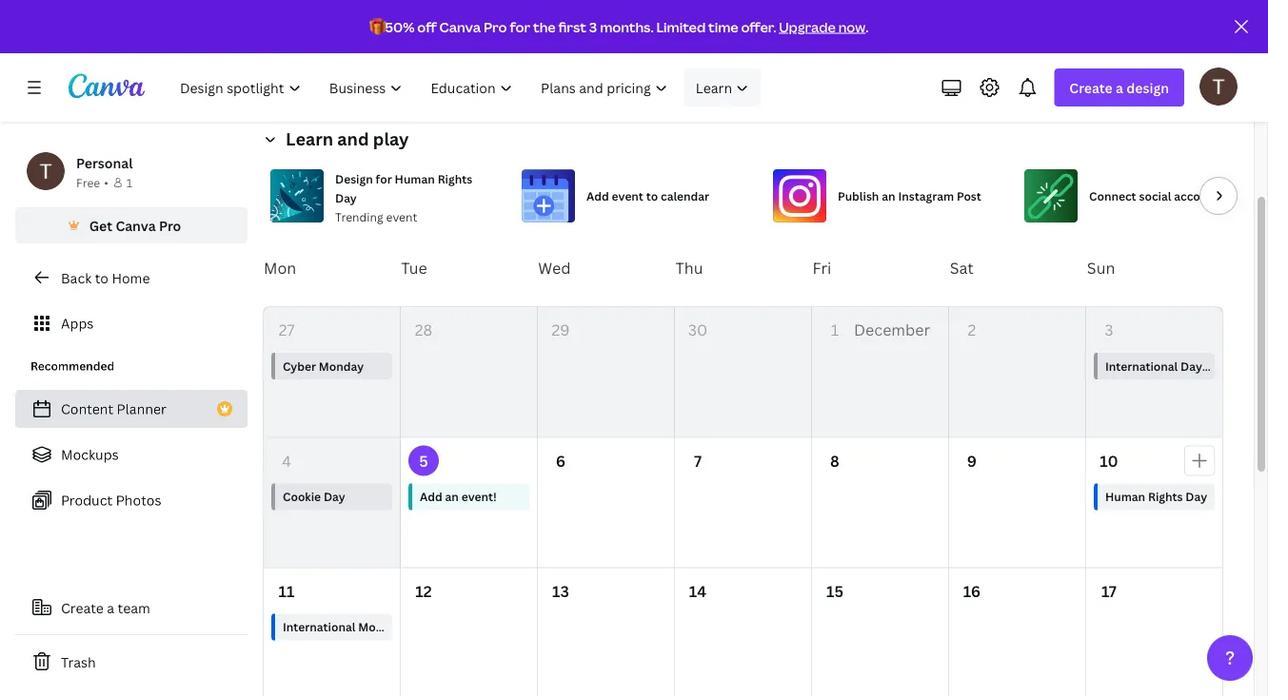 Task type: vqa. For each thing, say whether or not it's contained in the screenshot.
mountain
yes



Task type: locate. For each thing, give the bounding box(es) containing it.
0 vertical spatial human
[[395, 171, 435, 187]]

rights
[[438, 171, 472, 187], [1148, 489, 1183, 505]]

human inside human rights day button
[[1105, 489, 1145, 505]]

to
[[646, 188, 658, 204], [95, 269, 108, 287]]

1 vertical spatial create
[[61, 599, 104, 617]]

a inside button
[[107, 599, 114, 617]]

a
[[1116, 79, 1123, 97], [107, 599, 114, 617]]

to right back
[[95, 269, 108, 287]]

1 vertical spatial an
[[445, 489, 459, 505]]

0 horizontal spatial canva
[[116, 217, 156, 235]]

0 vertical spatial rights
[[438, 171, 472, 187]]

publish
[[838, 188, 879, 204]]

and
[[337, 127, 369, 150]]

free
[[76, 175, 100, 190]]

0 horizontal spatial create
[[61, 599, 104, 617]]

1 horizontal spatial add
[[586, 188, 609, 204]]

design
[[335, 171, 373, 187]]

0 horizontal spatial an
[[445, 489, 459, 505]]

tuesday column header
[[400, 230, 537, 307]]

add up wednesday column header
[[586, 188, 609, 204]]

0 horizontal spatial human
[[395, 171, 435, 187]]

1 horizontal spatial human
[[1105, 489, 1145, 505]]

time
[[708, 18, 738, 36]]

create for create a team
[[61, 599, 104, 617]]

home
[[112, 269, 150, 287]]

1 horizontal spatial rights
[[1148, 489, 1183, 505]]

event
[[612, 188, 643, 204], [386, 209, 417, 225]]

personal
[[76, 154, 133, 172]]

for
[[510, 18, 530, 36], [376, 171, 392, 187]]

create left team at the bottom left of page
[[61, 599, 104, 617]]

create a team button
[[15, 589, 248, 627]]

day inside button
[[324, 489, 345, 505]]

design
[[1127, 79, 1169, 97]]

cookie day
[[283, 489, 345, 505]]

0 vertical spatial row
[[263, 230, 1223, 307]]

1 horizontal spatial pro
[[484, 18, 507, 36]]

rights inside human rights day button
[[1148, 489, 1183, 505]]

cyber monday
[[283, 358, 364, 374]]

1 vertical spatial for
[[376, 171, 392, 187]]

create left 'design'
[[1069, 79, 1113, 97]]

add an event! button
[[408, 484, 529, 511]]

create inside button
[[61, 599, 104, 617]]

international
[[283, 620, 355, 636]]

1 vertical spatial human
[[1105, 489, 1145, 505]]

0 vertical spatial for
[[510, 18, 530, 36]]

canva right get
[[116, 217, 156, 235]]

day inside button
[[1186, 489, 1207, 505]]

pro up the back to home link
[[159, 217, 181, 235]]

international mountain day
[[283, 620, 436, 636]]

1 vertical spatial pro
[[159, 217, 181, 235]]

terry turtle image
[[1200, 67, 1238, 105]]

top level navigation element
[[168, 69, 765, 107]]

pro
[[484, 18, 507, 36], [159, 217, 181, 235]]

1 vertical spatial add
[[420, 489, 442, 505]]

back to home
[[61, 269, 150, 287]]

.
[[866, 18, 869, 36]]

create a design
[[1069, 79, 1169, 97]]

human rights day
[[1105, 489, 1207, 505]]

0 vertical spatial to
[[646, 188, 658, 204]]

0 horizontal spatial a
[[107, 599, 114, 617]]

list
[[15, 390, 248, 520]]

an left event!
[[445, 489, 459, 505]]

an right publish
[[882, 188, 895, 204]]

calendar
[[661, 188, 709, 204]]

cyber monday button
[[271, 353, 392, 380]]

mockups
[[61, 446, 119, 464]]

create inside dropdown button
[[1069, 79, 1113, 97]]

months.
[[600, 18, 654, 36]]

row containing cookie day
[[264, 438, 1222, 569]]

0 vertical spatial a
[[1116, 79, 1123, 97]]

1 vertical spatial row
[[264, 438, 1222, 569]]

1 vertical spatial rights
[[1148, 489, 1183, 505]]

get
[[89, 217, 112, 235]]

an for publish
[[882, 188, 895, 204]]

event inside design for human rights day trending event
[[386, 209, 417, 225]]

0 vertical spatial event
[[612, 188, 643, 204]]

0 vertical spatial an
[[882, 188, 895, 204]]

add for add an event!
[[420, 489, 442, 505]]

pro left the
[[484, 18, 507, 36]]

content planner
[[61, 400, 166, 418]]

0 horizontal spatial rights
[[438, 171, 472, 187]]

for right design
[[376, 171, 392, 187]]

human
[[395, 171, 435, 187], [1105, 489, 1145, 505]]

1 vertical spatial a
[[107, 599, 114, 617]]

learn
[[286, 127, 333, 150]]

add
[[586, 188, 609, 204], [420, 489, 442, 505]]

a inside dropdown button
[[1116, 79, 1123, 97]]

product
[[61, 492, 113, 510]]

accounts
[[1174, 188, 1225, 204]]

add left event!
[[420, 489, 442, 505]]

canva inside "button"
[[116, 217, 156, 235]]

1 horizontal spatial for
[[510, 18, 530, 36]]

thu
[[675, 258, 703, 278]]

row
[[263, 230, 1223, 307], [264, 438, 1222, 569]]

•
[[104, 175, 108, 190]]

add inside the add an event! button
[[420, 489, 442, 505]]

photos
[[116, 492, 161, 510]]

for left the
[[510, 18, 530, 36]]

an inside button
[[445, 489, 459, 505]]

1 horizontal spatial a
[[1116, 79, 1123, 97]]

event left calendar
[[612, 188, 643, 204]]

limited
[[656, 18, 706, 36]]

1 horizontal spatial to
[[646, 188, 658, 204]]

product photos
[[61, 492, 161, 510]]

saturday column header
[[949, 230, 1086, 307]]

social
[[1139, 188, 1171, 204]]

create
[[1069, 79, 1113, 97], [61, 599, 104, 617]]

wednesday column header
[[537, 230, 674, 307]]

learn and play
[[286, 127, 409, 150]]

add event to calendar
[[586, 188, 709, 204]]

pro inside "button"
[[159, 217, 181, 235]]

event right trending
[[386, 209, 417, 225]]

recommended
[[30, 358, 114, 374]]

canva right off
[[439, 18, 481, 36]]

to left calendar
[[646, 188, 658, 204]]

canva
[[439, 18, 481, 36], [116, 217, 156, 235]]

1 horizontal spatial create
[[1069, 79, 1113, 97]]

0 vertical spatial create
[[1069, 79, 1113, 97]]

1 vertical spatial to
[[95, 269, 108, 287]]

trash
[[61, 654, 96, 672]]

human rights day button
[[1094, 484, 1215, 511]]

trending
[[335, 209, 383, 225]]

a left 'design'
[[1116, 79, 1123, 97]]

december row
[[264, 308, 1222, 438]]

0 vertical spatial canva
[[439, 18, 481, 36]]

event!
[[461, 489, 497, 505]]

0 horizontal spatial for
[[376, 171, 392, 187]]

1 vertical spatial event
[[386, 209, 417, 225]]

0 horizontal spatial add
[[420, 489, 442, 505]]

0 vertical spatial add
[[586, 188, 609, 204]]

1 horizontal spatial an
[[882, 188, 895, 204]]

a left team at the bottom left of page
[[107, 599, 114, 617]]

1 vertical spatial canva
[[116, 217, 156, 235]]

0 horizontal spatial event
[[386, 209, 417, 225]]

0 horizontal spatial pro
[[159, 217, 181, 235]]

day
[[335, 190, 357, 206], [324, 489, 345, 505], [1186, 489, 1207, 505], [414, 620, 436, 636]]



Task type: describe. For each thing, give the bounding box(es) containing it.
monday
[[319, 358, 364, 374]]

0 vertical spatial pro
[[484, 18, 507, 36]]

50%
[[385, 18, 415, 36]]

0 horizontal spatial to
[[95, 269, 108, 287]]

international mountain day button
[[271, 615, 436, 641]]

tue
[[401, 258, 427, 278]]

trash link
[[15, 644, 248, 682]]

1 horizontal spatial event
[[612, 188, 643, 204]]

publish an instagram post
[[838, 188, 981, 204]]

back
[[61, 269, 92, 287]]

sun
[[1087, 258, 1115, 278]]

apps
[[61, 315, 94, 333]]

connect social accounts
[[1089, 188, 1225, 204]]

1
[[126, 175, 133, 190]]

mockups link
[[15, 436, 248, 474]]

play
[[373, 127, 409, 150]]

sunday column header
[[1086, 230, 1223, 307]]

now
[[838, 18, 866, 36]]

3
[[589, 18, 597, 36]]

fri
[[813, 258, 831, 278]]

content
[[61, 400, 113, 418]]

create a design button
[[1054, 69, 1184, 107]]

cookie
[[283, 489, 321, 505]]

connect
[[1089, 188, 1136, 204]]

1 horizontal spatial canva
[[439, 18, 481, 36]]

wed
[[538, 258, 571, 278]]

a for team
[[107, 599, 114, 617]]

monday column header
[[263, 230, 400, 307]]

upgrade
[[779, 18, 836, 36]]

post
[[957, 188, 981, 204]]

product photos link
[[15, 482, 248, 520]]

day inside design for human rights day trending event
[[335, 190, 357, 206]]

rights inside design for human rights day trending event
[[438, 171, 472, 187]]

cyber
[[283, 358, 316, 374]]

row containing mon
[[263, 230, 1223, 307]]

first
[[558, 18, 586, 36]]

free •
[[76, 175, 108, 190]]

design for human rights day trending event
[[335, 171, 472, 225]]

planner
[[117, 400, 166, 418]]

team
[[118, 599, 150, 617]]

instagram
[[898, 188, 954, 204]]

a for design
[[1116, 79, 1123, 97]]

cookie day button
[[271, 484, 392, 511]]

apps link
[[15, 305, 248, 343]]

day inside button
[[414, 620, 436, 636]]

human inside design for human rights day trending event
[[395, 171, 435, 187]]

mon
[[264, 258, 296, 278]]

sat
[[950, 258, 974, 278]]

add an event!
[[420, 489, 497, 505]]

friday column header
[[812, 230, 949, 307]]

back to home link
[[15, 259, 248, 297]]

🎁
[[369, 18, 382, 36]]

international mountain day row
[[264, 569, 1222, 697]]

off
[[417, 18, 437, 36]]

an for add
[[445, 489, 459, 505]]

upgrade now button
[[779, 18, 866, 36]]

🎁 50% off canva pro for the first 3 months. limited time offer. upgrade now .
[[369, 18, 869, 36]]

thursday column header
[[674, 230, 812, 307]]

create a team
[[61, 599, 150, 617]]

add for add event to calendar
[[586, 188, 609, 204]]

december
[[854, 320, 930, 340]]

for inside design for human rights day trending event
[[376, 171, 392, 187]]

mountain
[[358, 620, 412, 636]]

offer.
[[741, 18, 776, 36]]

create for create a design
[[1069, 79, 1113, 97]]

the
[[533, 18, 556, 36]]

get canva pro
[[89, 217, 181, 235]]

get canva pro button
[[15, 208, 248, 244]]

list containing content planner
[[15, 390, 248, 520]]

content planner link
[[15, 390, 248, 428]]

learn and play button
[[255, 120, 1223, 162]]



